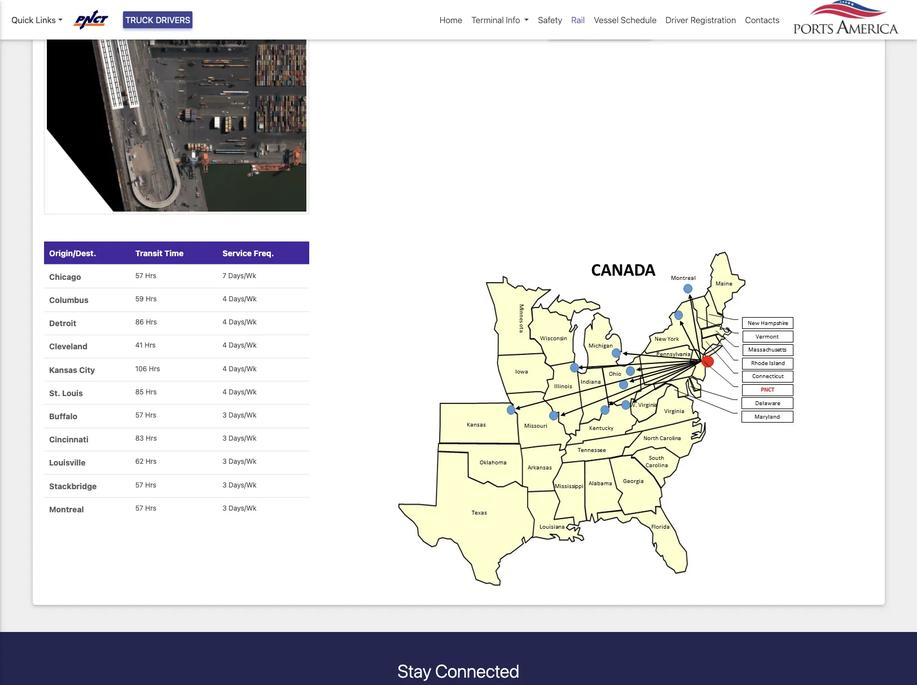 Task type: describe. For each thing, give the bounding box(es) containing it.
4 for detroit
[[223, 318, 227, 327]]

days/wk for montreal
[[229, 504, 257, 513]]

time
[[165, 248, 184, 258]]

info
[[506, 15, 521, 25]]

service
[[223, 248, 252, 258]]

57 hrs for stackbridge
[[135, 481, 156, 489]]

schedule
[[621, 15, 657, 25]]

7 days/wk
[[223, 272, 256, 280]]

3 for louisville
[[223, 458, 227, 466]]

days/wk for detroit
[[229, 318, 257, 327]]

quick
[[11, 15, 34, 25]]

truck drivers link
[[123, 11, 193, 28]]

transit time
[[135, 248, 184, 258]]

st. louis
[[49, 389, 83, 398]]

3 days/wk for stackbridge
[[223, 481, 257, 489]]

safety link
[[534, 9, 567, 31]]

57 hrs for buffalo
[[135, 411, 156, 420]]

0 vertical spatial rail image
[[44, 0, 309, 215]]

3 days/wk for buffalo
[[223, 411, 257, 420]]

days/wk for chicago
[[228, 272, 256, 280]]

columbus
[[49, 295, 89, 305]]

59
[[135, 295, 144, 303]]

safety
[[539, 15, 563, 25]]

link image
[[561, 21, 574, 30]]

quick links link
[[11, 14, 63, 26]]

days/wk for louisville
[[229, 458, 257, 466]]

hrs for buffalo
[[145, 411, 156, 420]]

stay connected
[[398, 661, 520, 682]]

kansas city
[[49, 365, 95, 375]]

drivers
[[156, 15, 191, 25]]

freq.
[[254, 248, 274, 258]]

vessel schedule
[[594, 15, 657, 25]]

59 hrs
[[135, 295, 157, 303]]

hrs for montreal
[[145, 504, 156, 513]]

hrs for cleveland
[[145, 341, 156, 350]]

57 for montreal
[[135, 504, 143, 513]]

hrs for columbus
[[146, 295, 157, 303]]

stackbridge
[[49, 482, 97, 491]]

4 days/wk for columbus
[[223, 295, 257, 303]]

85
[[135, 388, 144, 396]]

days/wk for cincinnati
[[229, 434, 257, 443]]

41
[[135, 341, 143, 350]]

kansas
[[49, 365, 77, 375]]

louis
[[62, 389, 83, 398]]

4 for st. louis
[[223, 388, 227, 396]]

days/wk for columbus
[[229, 295, 257, 303]]

3 for stackbridge
[[223, 481, 227, 489]]

62
[[135, 458, 144, 466]]

truck
[[125, 15, 154, 25]]

days/wk for stackbridge
[[229, 481, 257, 489]]

hrs for kansas city
[[149, 365, 160, 373]]

57 for chicago
[[135, 272, 143, 280]]

106
[[135, 365, 147, 373]]

57 for stackbridge
[[135, 481, 143, 489]]

3 days/wk for louisville
[[223, 458, 257, 466]]

vessel
[[594, 15, 619, 25]]

4 days/wk for detroit
[[223, 318, 257, 327]]

quick links
[[11, 15, 56, 25]]

contacts link
[[741, 9, 785, 31]]

contacts
[[746, 15, 780, 25]]

3 for montreal
[[223, 504, 227, 513]]

terminal info link
[[467, 9, 534, 31]]

7
[[223, 272, 227, 280]]

cincinnati
[[49, 435, 88, 445]]

4 days/wk for kansas city
[[223, 365, 257, 373]]



Task type: vqa. For each thing, say whether or not it's contained in the screenshot.


Task type: locate. For each thing, give the bounding box(es) containing it.
1 57 from the top
[[135, 272, 143, 280]]

3 for buffalo
[[223, 411, 227, 420]]

5 3 from the top
[[223, 504, 227, 513]]

hrs for cincinnati
[[146, 434, 157, 443]]

3 57 from the top
[[135, 481, 143, 489]]

2 57 from the top
[[135, 411, 143, 420]]

hrs for chicago
[[145, 272, 156, 280]]

2 4 from the top
[[223, 318, 227, 327]]

chicago
[[49, 272, 81, 282]]

louisville
[[49, 458, 86, 468]]

86
[[135, 318, 144, 327]]

hrs for stackbridge
[[145, 481, 156, 489]]

days/wk for kansas city
[[229, 365, 257, 373]]

transit
[[135, 248, 163, 258]]

4 days/wk for st. louis
[[223, 388, 257, 396]]

3 days/wk for montreal
[[223, 504, 257, 513]]

4 days/wk for cleveland
[[223, 341, 257, 350]]

1 vertical spatial rail image
[[389, 242, 811, 594]]

83 hrs
[[135, 434, 157, 443]]

home link
[[435, 9, 467, 31]]

vessel schedule link
[[590, 9, 662, 31]]

4 3 days/wk from the top
[[223, 481, 257, 489]]

0 horizontal spatial rail image
[[44, 0, 309, 215]]

truck drivers
[[125, 15, 191, 25]]

1 4 from the top
[[223, 295, 227, 303]]

57 for buffalo
[[135, 411, 143, 420]]

rail image
[[44, 0, 309, 215], [389, 242, 811, 594]]

driver registration link
[[662, 9, 741, 31]]

4 3 from the top
[[223, 481, 227, 489]]

3 3 days/wk from the top
[[223, 458, 257, 466]]

hrs for st. louis
[[146, 388, 157, 396]]

driver registration
[[666, 15, 737, 25]]

detroit
[[49, 319, 76, 328]]

days/wk
[[228, 272, 256, 280], [229, 295, 257, 303], [229, 318, 257, 327], [229, 341, 257, 350], [229, 365, 257, 373], [229, 388, 257, 396], [229, 411, 257, 420], [229, 434, 257, 443], [229, 458, 257, 466], [229, 481, 257, 489], [229, 504, 257, 513]]

1 3 from the top
[[223, 411, 227, 420]]

41 hrs
[[135, 341, 156, 350]]

4 57 hrs from the top
[[135, 504, 156, 513]]

1 57 hrs from the top
[[135, 272, 156, 280]]

3 4 from the top
[[223, 341, 227, 350]]

1 horizontal spatial rail image
[[389, 242, 811, 594]]

home
[[440, 15, 463, 25]]

4 for columbus
[[223, 295, 227, 303]]

4
[[223, 295, 227, 303], [223, 318, 227, 327], [223, 341, 227, 350], [223, 365, 227, 373], [223, 388, 227, 396]]

rail link
[[567, 9, 590, 31]]

85 hrs
[[135, 388, 157, 396]]

5 3 days/wk from the top
[[223, 504, 257, 513]]

3
[[223, 411, 227, 420], [223, 434, 227, 443], [223, 458, 227, 466], [223, 481, 227, 489], [223, 504, 227, 513]]

hrs for louisville
[[146, 458, 157, 466]]

57 hrs for chicago
[[135, 272, 156, 280]]

57 hrs for montreal
[[135, 504, 156, 513]]

3 days/wk
[[223, 411, 257, 420], [223, 434, 257, 443], [223, 458, 257, 466], [223, 481, 257, 489], [223, 504, 257, 513]]

83
[[135, 434, 144, 443]]

buffalo
[[49, 412, 77, 421]]

2 3 days/wk from the top
[[223, 434, 257, 443]]

days/wk for buffalo
[[229, 411, 257, 420]]

3 days/wk for cincinnati
[[223, 434, 257, 443]]

5 4 from the top
[[223, 388, 227, 396]]

4 for kansas city
[[223, 365, 227, 373]]

4 57 from the top
[[135, 504, 143, 513]]

origin/dest.
[[49, 248, 96, 258]]

4 4 days/wk from the top
[[223, 365, 257, 373]]

3 4 days/wk from the top
[[223, 341, 257, 350]]

cleveland
[[49, 342, 88, 352]]

2 57 hrs from the top
[[135, 411, 156, 420]]

stay
[[398, 661, 432, 682]]

57
[[135, 272, 143, 280], [135, 411, 143, 420], [135, 481, 143, 489], [135, 504, 143, 513]]

3 for cincinnati
[[223, 434, 227, 443]]

links
[[36, 15, 56, 25]]

city
[[79, 365, 95, 375]]

86 hrs
[[135, 318, 157, 327]]

registration
[[691, 15, 737, 25]]

5 4 days/wk from the top
[[223, 388, 257, 396]]

3 3 from the top
[[223, 458, 227, 466]]

62 hrs
[[135, 458, 157, 466]]

1 3 days/wk from the top
[[223, 411, 257, 420]]

st.
[[49, 389, 60, 398]]

4 days/wk
[[223, 295, 257, 303], [223, 318, 257, 327], [223, 341, 257, 350], [223, 365, 257, 373], [223, 388, 257, 396]]

driver
[[666, 15, 689, 25]]

terminal
[[472, 15, 504, 25]]

2 3 from the top
[[223, 434, 227, 443]]

1 4 days/wk from the top
[[223, 295, 257, 303]]

4 4 from the top
[[223, 365, 227, 373]]

terminal info
[[472, 15, 521, 25]]

service freq.
[[223, 248, 274, 258]]

days/wk for cleveland
[[229, 341, 257, 350]]

hrs
[[145, 272, 156, 280], [146, 295, 157, 303], [146, 318, 157, 327], [145, 341, 156, 350], [149, 365, 160, 373], [146, 388, 157, 396], [145, 411, 156, 420], [146, 434, 157, 443], [146, 458, 157, 466], [145, 481, 156, 489], [145, 504, 156, 513]]

connected
[[436, 661, 520, 682]]

rail
[[572, 15, 585, 25]]

4 for cleveland
[[223, 341, 227, 350]]

2 4 days/wk from the top
[[223, 318, 257, 327]]

hrs for detroit
[[146, 318, 157, 327]]

montreal
[[49, 505, 84, 514]]

days/wk for st. louis
[[229, 388, 257, 396]]

3 57 hrs from the top
[[135, 481, 156, 489]]

106 hrs
[[135, 365, 160, 373]]

57 hrs
[[135, 272, 156, 280], [135, 411, 156, 420], [135, 481, 156, 489], [135, 504, 156, 513]]



